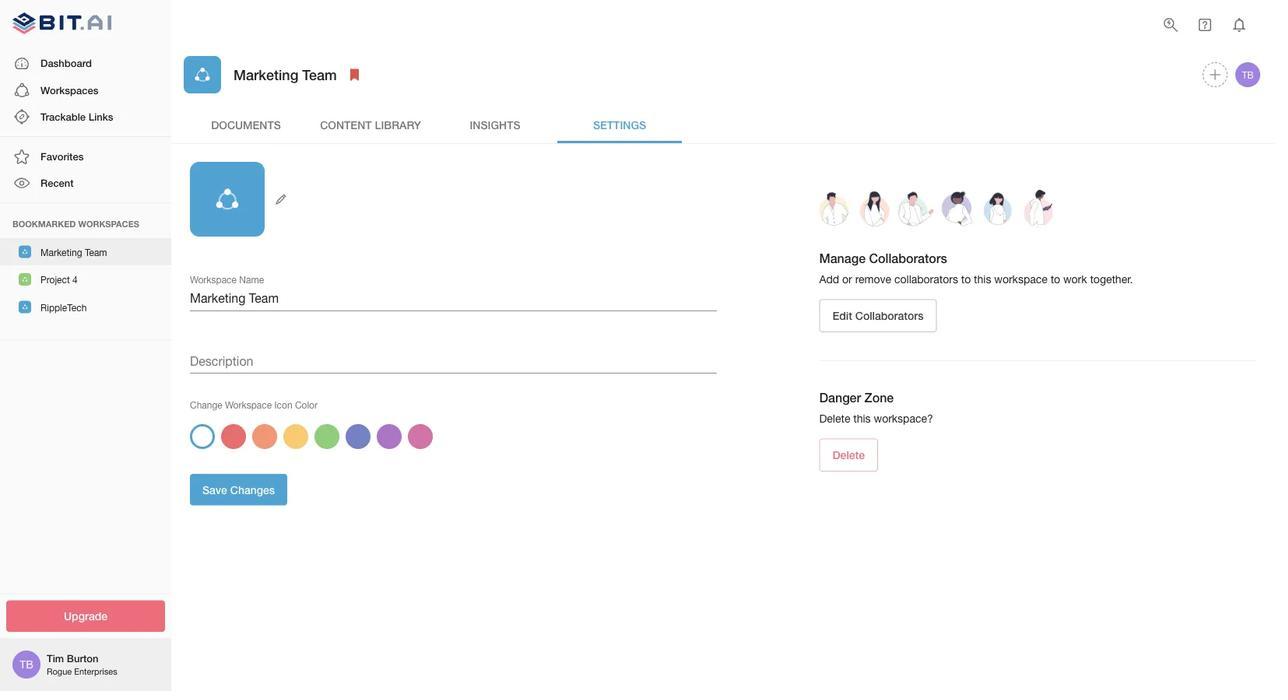 Task type: locate. For each thing, give the bounding box(es) containing it.
1 vertical spatial tb
[[20, 658, 33, 671]]

2 to from the left
[[1051, 273, 1060, 286]]

content
[[320, 118, 372, 131]]

marketing team
[[234, 66, 337, 83], [40, 247, 107, 258]]

remove
[[855, 273, 891, 286]]

0 vertical spatial collaborators
[[869, 251, 947, 266]]

documents link
[[184, 106, 308, 143]]

marketing team button
[[0, 238, 171, 266]]

0 horizontal spatial marketing team
[[40, 247, 107, 258]]

marketing up project 4
[[40, 247, 82, 258]]

1 to from the left
[[961, 273, 971, 286]]

collaborators inside button
[[855, 310, 924, 322]]

1 vertical spatial marketing
[[40, 247, 82, 258]]

delete button
[[819, 439, 878, 472]]

tab list containing documents
[[184, 106, 1263, 143]]

workspace left "name"
[[190, 274, 237, 285]]

collaborators for edit
[[855, 310, 924, 322]]

icon
[[274, 399, 292, 410]]

this
[[974, 273, 991, 286], [853, 412, 871, 425]]

delete
[[819, 412, 850, 425], [833, 449, 865, 462]]

marketing team up documents link
[[234, 66, 337, 83]]

delete inside button
[[833, 449, 865, 462]]

tab list
[[184, 106, 1263, 143]]

0 vertical spatial workspace
[[190, 274, 237, 285]]

tim
[[47, 653, 64, 665]]

collaborators inside manage collaborators add or remove collaborators to this workspace to work together.
[[869, 251, 947, 266]]

burton
[[67, 653, 98, 665]]

this inside danger zone delete this workspace?
[[853, 412, 871, 425]]

delete down danger
[[819, 412, 850, 425]]

save changes
[[202, 483, 275, 496]]

workspace name
[[190, 274, 264, 285]]

0 horizontal spatial this
[[853, 412, 871, 425]]

0 vertical spatial delete
[[819, 412, 850, 425]]

manage collaborators add or remove collaborators to this workspace to work together.
[[819, 251, 1133, 286]]

insights link
[[433, 106, 557, 143]]

workspaces
[[78, 219, 139, 229]]

1 horizontal spatial tb
[[1242, 69, 1254, 80]]

tb button
[[1233, 60, 1263, 90]]

1 vertical spatial collaborators
[[855, 310, 924, 322]]

insights
[[470, 118, 520, 131]]

workspaces
[[40, 84, 98, 96]]

tb
[[1242, 69, 1254, 80], [20, 658, 33, 671]]

dashboard button
[[0, 50, 171, 77]]

1 horizontal spatial this
[[974, 273, 991, 286]]

workspace left icon
[[225, 399, 272, 410]]

1 vertical spatial this
[[853, 412, 871, 425]]

project 4
[[40, 275, 78, 285]]

1 vertical spatial marketing team
[[40, 247, 107, 258]]

0 vertical spatial marketing team
[[234, 66, 337, 83]]

to right collaborators
[[961, 273, 971, 286]]

0 horizontal spatial team
[[85, 247, 107, 258]]

1 horizontal spatial to
[[1051, 273, 1060, 286]]

project
[[40, 275, 70, 285]]

1 horizontal spatial marketing team
[[234, 66, 337, 83]]

favorites button
[[0, 143, 171, 170]]

workspace
[[994, 273, 1048, 286]]

together.
[[1090, 273, 1133, 286]]

0 vertical spatial this
[[974, 273, 991, 286]]

library
[[375, 118, 421, 131]]

1 vertical spatial delete
[[833, 449, 865, 462]]

collaborators
[[869, 251, 947, 266], [855, 310, 924, 322]]

to left work
[[1051, 273, 1060, 286]]

collaborators down remove
[[855, 310, 924, 322]]

to
[[961, 273, 971, 286], [1051, 273, 1060, 286]]

0 horizontal spatial marketing
[[40, 247, 82, 258]]

0 vertical spatial tb
[[1242, 69, 1254, 80]]

bookmarked
[[12, 219, 76, 229]]

this left workspace in the top of the page
[[974, 273, 991, 286]]

change
[[190, 399, 222, 410]]

collaborators up collaborators
[[869, 251, 947, 266]]

content library link
[[308, 106, 433, 143]]

team
[[302, 66, 337, 83], [85, 247, 107, 258]]

workspace
[[190, 274, 237, 285], [225, 399, 272, 410]]

marketing team inside button
[[40, 247, 107, 258]]

add
[[819, 273, 839, 286]]

team left remove bookmark image at the left top of page
[[302, 66, 337, 83]]

marketing team up 4
[[40, 247, 107, 258]]

marketing
[[234, 66, 298, 83], [40, 247, 82, 258]]

team up project 4 'button'
[[85, 247, 107, 258]]

0 horizontal spatial tb
[[20, 658, 33, 671]]

enterprises
[[74, 667, 117, 677]]

tim burton rogue enterprises
[[47, 653, 117, 677]]

this down the zone
[[853, 412, 871, 425]]

0 horizontal spatial to
[[961, 273, 971, 286]]

change workspace icon color
[[190, 399, 318, 410]]

1 vertical spatial team
[[85, 247, 107, 258]]

1 horizontal spatial marketing
[[234, 66, 298, 83]]

delete down danger zone delete this workspace? on the right bottom
[[833, 449, 865, 462]]

collaborators
[[894, 273, 958, 286]]

work
[[1063, 273, 1087, 286]]

0 vertical spatial team
[[302, 66, 337, 83]]

marketing up documents link
[[234, 66, 298, 83]]



Task type: describe. For each thing, give the bounding box(es) containing it.
save changes button
[[190, 474, 287, 505]]

tb inside button
[[1242, 69, 1254, 80]]

rippletech button
[[0, 293, 171, 321]]

or
[[842, 273, 852, 286]]

danger zone delete this workspace?
[[819, 390, 933, 425]]

project 4 button
[[0, 266, 171, 293]]

1 vertical spatial workspace
[[225, 399, 272, 410]]

trackable links
[[40, 111, 113, 123]]

workspace?
[[874, 412, 933, 425]]

trackable
[[40, 111, 86, 123]]

this inside manage collaborators add or remove collaborators to this workspace to work together.
[[974, 273, 991, 286]]

0 vertical spatial marketing
[[234, 66, 298, 83]]

links
[[88, 111, 113, 123]]

collaborators for manage
[[869, 251, 947, 266]]

4
[[72, 275, 78, 285]]

workspaces button
[[0, 77, 171, 104]]

recent
[[40, 177, 74, 189]]

upgrade button
[[6, 601, 165, 632]]

edit
[[833, 310, 852, 322]]

save
[[202, 483, 227, 496]]

name
[[239, 274, 264, 285]]

documents
[[211, 118, 281, 131]]

trackable links button
[[0, 104, 171, 130]]

rogue
[[47, 667, 72, 677]]

1 horizontal spatial team
[[302, 66, 337, 83]]

bookmarked workspaces
[[12, 219, 139, 229]]

delete inside danger zone delete this workspace?
[[819, 412, 850, 425]]

rippletech
[[40, 302, 87, 313]]

upgrade
[[64, 610, 107, 623]]

danger
[[819, 390, 861, 405]]

recent button
[[0, 170, 171, 197]]

zone
[[865, 390, 894, 405]]

remove bookmark image
[[345, 65, 364, 84]]

Workspace Name text field
[[190, 286, 717, 311]]

dashboard
[[40, 57, 92, 69]]

Workspace Description text field
[[190, 349, 717, 374]]

marketing inside button
[[40, 247, 82, 258]]

manage
[[819, 251, 866, 266]]

team inside button
[[85, 247, 107, 258]]

edit collaborators button
[[819, 299, 937, 332]]

settings link
[[557, 106, 682, 143]]

settings
[[593, 118, 646, 131]]

favorites
[[40, 150, 84, 162]]

changes
[[230, 483, 275, 496]]

content library
[[320, 118, 421, 131]]

color
[[295, 399, 318, 410]]

edit collaborators
[[833, 310, 924, 322]]



Task type: vqa. For each thing, say whether or not it's contained in the screenshot.
T associated with the left T button
no



